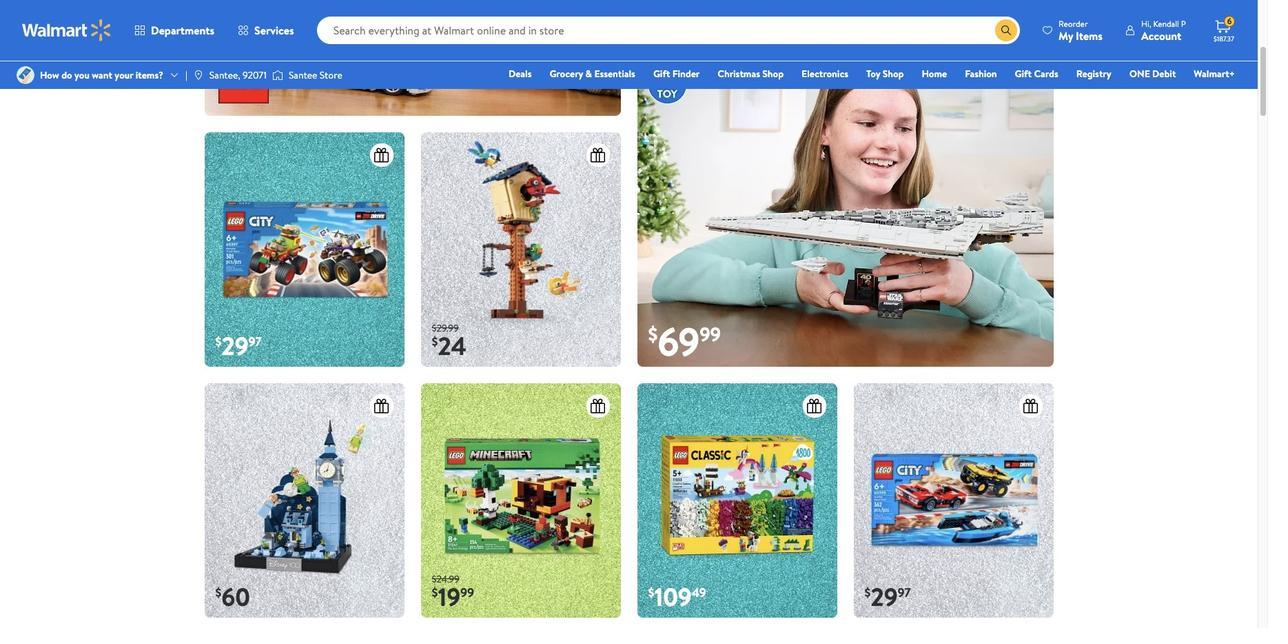 Task type: locate. For each thing, give the bounding box(es) containing it.
99 inside the $ 47 99
[[899, 4, 913, 22]]

0 vertical spatial $ 29 97
[[216, 329, 262, 364]]

store
[[320, 68, 343, 82]]

0 horizontal spatial 99
[[461, 584, 474, 602]]

one debit link
[[1124, 66, 1183, 81]]

2 horizontal spatial  image
[[272, 68, 283, 82]]

account
[[1142, 28, 1182, 43]]

want
[[92, 68, 112, 82]]

shop inside toy shop link
[[883, 67, 904, 81]]

$ 47 99
[[865, 0, 913, 35]]

99 inside "$ 69 99"
[[700, 321, 721, 348]]

49
[[692, 584, 707, 602]]

20
[[655, 0, 683, 35]]

0 vertical spatial 29
[[222, 329, 249, 364]]

$ inside $ 109 49
[[649, 584, 655, 602]]

97 for lego city combo race pack 60395 toy car building set, includes a sports car, suv, speedboat and 3 minifigures, fun christmas toy for 6 year old boys, girls and fans of the lego 2kdrive video game image
[[898, 584, 911, 602]]

one
[[1130, 67, 1151, 81]]

99 inside $24.99 $ 19 99
[[461, 584, 474, 602]]

0 horizontal spatial 29
[[222, 329, 249, 364]]

Search search field
[[317, 17, 1021, 44]]

2 vertical spatial 99
[[461, 584, 474, 602]]

shop
[[763, 67, 784, 81], [883, 67, 904, 81]]

99
[[899, 4, 913, 22], [700, 321, 721, 348], [461, 584, 474, 602]]

1 horizontal spatial shop
[[883, 67, 904, 81]]

services button
[[226, 14, 306, 47]]

1 horizontal spatial 99
[[700, 321, 721, 348]]

hi, kendall p account
[[1142, 18, 1187, 43]]

 image right |
[[193, 70, 204, 81]]

97 for lego city monster truck race 60397 toy car building set, toy for 7 year old boys, girls and fans of the lego 2kdrive video game, includes 2 monster trucks with functions and themes, plus 2 minifigures image
[[249, 333, 262, 351]]

97
[[249, 333, 262, 351], [898, 584, 911, 602]]

departments button
[[123, 14, 226, 47]]

$ inside $ 60
[[216, 584, 222, 602]]

1 horizontal spatial 29
[[871, 580, 898, 615]]

1 vertical spatial 97
[[898, 584, 911, 602]]

gift left cards on the right of page
[[1016, 67, 1032, 81]]

$ 109 49
[[649, 580, 707, 615]]

 image for how do you want your items?
[[17, 66, 34, 84]]

services
[[255, 23, 294, 38]]

lego disney peter pan & wendy's flight over london 43232 never-grow-up building set, disney's 100th anniversary toy celebrates childhood imaginations, great disney gift for kids 10-12 years old image
[[204, 384, 404, 618]]

toy shop link
[[861, 66, 911, 81]]

1 gift from the left
[[654, 67, 671, 81]]

0 horizontal spatial 97
[[249, 333, 262, 351]]

1 shop from the left
[[763, 67, 784, 81]]

grocery & essentials
[[550, 67, 636, 81]]

walmart image
[[22, 19, 112, 41]]

$ 29 97 for lego city monster truck race 60397 toy car building set, toy for 7 year old boys, girls and fans of the lego 2kdrive video game, includes 2 monster trucks with functions and themes, plus 2 minifigures image
[[216, 329, 262, 364]]

$
[[649, 4, 655, 22], [865, 4, 871, 22], [649, 321, 658, 348], [216, 333, 222, 351], [432, 333, 438, 351], [216, 584, 222, 602], [432, 584, 438, 602], [649, 584, 655, 602], [865, 584, 871, 602]]

kendall
[[1154, 18, 1180, 29]]

lego creator 3in1 birdhouse 31143, birds to hedgehog to beehive set, forest animal figures, building toys for kids ages 8 years and over, colorful toy set, gift idea image
[[421, 133, 621, 367]]

$ 29 97 for lego city combo race pack 60395 toy car building set, includes a sports car, suv, speedboat and 3 minifigures, fun christmas toy for 6 year old boys, girls and fans of the lego 2kdrive video game image
[[865, 580, 911, 615]]

0 vertical spatial 97
[[249, 333, 262, 351]]

gift
[[654, 67, 671, 81], [1016, 67, 1032, 81]]

1 vertical spatial 99
[[700, 321, 721, 348]]

lego minecraft the bee cottage 21241 building set - construction toy with buildable house, farm, baby zombie, and animal figures, game inspired birthday gift idea for boys and girls ages 8+ image
[[421, 384, 621, 618]]

shop right the christmas
[[763, 67, 784, 81]]

2 horizontal spatial 99
[[899, 4, 913, 22]]

0 horizontal spatial shop
[[763, 67, 784, 81]]

1 horizontal spatial  image
[[193, 70, 204, 81]]

$ 69 99
[[649, 315, 721, 368]]

0 horizontal spatial gift
[[654, 67, 671, 81]]

toy
[[867, 67, 881, 81]]

gift finder link
[[647, 66, 706, 81]]

how do you want your items?
[[40, 68, 163, 82]]

 image right '92071'
[[272, 68, 283, 82]]

lego classic creative fantasy universe set 11033, building adventure for imaginative play with unicorn toy, castle, dragon and pirate ship builds, gift idea for kids ages 5 plus image
[[638, 384, 838, 618]]

99 for 47
[[899, 4, 913, 22]]

shop for christmas shop
[[763, 67, 784, 81]]

19
[[438, 580, 461, 615]]

how
[[40, 68, 59, 82]]

gift cards link
[[1009, 66, 1065, 81]]

 image
[[17, 66, 34, 84], [272, 68, 283, 82], [193, 70, 204, 81]]

1 horizontal spatial $ 29 97
[[865, 580, 911, 615]]

p
[[1182, 18, 1187, 29]]

gift left finder
[[654, 67, 671, 81]]

lego city monster truck race 60397 toy car building set, toy for 7 year old boys, girls and fans of the lego 2kdrive video game, includes 2 monster trucks with functions and themes, plus 2 minifigures image
[[204, 133, 404, 367]]

electronics
[[802, 67, 849, 81]]

gift inside "link"
[[1016, 67, 1032, 81]]

 image left how
[[17, 66, 34, 84]]

0 vertical spatial 99
[[899, 4, 913, 22]]

2 shop from the left
[[883, 67, 904, 81]]

toy shop
[[867, 67, 904, 81]]

0 horizontal spatial  image
[[17, 66, 34, 84]]

$29.99 $ 24
[[432, 321, 467, 364]]

$ inside the $ 47 99
[[865, 4, 871, 22]]

2 gift from the left
[[1016, 67, 1032, 81]]

$24.99
[[432, 572, 460, 586]]

$ 29 97
[[216, 329, 262, 364], [865, 580, 911, 615]]

gift cards
[[1016, 67, 1059, 81]]

1 horizontal spatial gift
[[1016, 67, 1032, 81]]

lego city combo race pack 60395 toy car building set, includes a sports car, suv, speedboat and 3 minifigures, fun christmas toy for 6 year old boys, girls and fans of the lego 2kdrive video game image
[[854, 384, 1054, 618]]

1 vertical spatial $ 29 97
[[865, 580, 911, 615]]

shop inside the christmas shop link
[[763, 67, 784, 81]]

reorder my items
[[1059, 18, 1103, 43]]

shop right toy
[[883, 67, 904, 81]]

essentials
[[595, 67, 636, 81]]

0 horizontal spatial $ 29 97
[[216, 329, 262, 364]]

1 vertical spatial 29
[[871, 580, 898, 615]]

1 horizontal spatial 97
[[898, 584, 911, 602]]

29
[[222, 329, 249, 364], [871, 580, 898, 615]]

92071
[[243, 68, 267, 82]]

$187.37
[[1214, 34, 1235, 43]]



Task type: describe. For each thing, give the bounding box(es) containing it.
grocery & essentials link
[[544, 66, 642, 81]]

29 for lego city combo race pack 60395 toy car building set, includes a sports car, suv, speedboat and 3 minifigures, fun christmas toy for 6 year old boys, girls and fans of the lego 2kdrive video game image
[[871, 580, 898, 615]]

shop for toy shop
[[883, 67, 904, 81]]

$ inside $24.99 $ 19 99
[[432, 584, 438, 602]]

you
[[75, 68, 90, 82]]

|
[[186, 68, 187, 82]]

electronics link
[[796, 66, 855, 81]]

&
[[586, 67, 592, 81]]

$ inside $ 20
[[649, 4, 655, 22]]

99 for 69
[[700, 321, 721, 348]]

deals link
[[503, 66, 538, 81]]

$24.99 $ 19 99
[[432, 572, 474, 615]]

walmart+
[[1195, 67, 1236, 81]]

60
[[222, 580, 250, 615]]

items
[[1077, 28, 1103, 43]]

do
[[61, 68, 72, 82]]

 image for santee store
[[272, 68, 283, 82]]

cards
[[1035, 67, 1059, 81]]

debit
[[1153, 67, 1177, 81]]

gift for gift finder
[[654, 67, 671, 81]]

search icon image
[[1001, 25, 1012, 36]]

6
[[1228, 15, 1233, 27]]

109
[[655, 580, 692, 615]]

items?
[[136, 68, 163, 82]]

finder
[[673, 67, 700, 81]]

gift finder
[[654, 67, 700, 81]]

walmart+ link
[[1188, 66, 1242, 81]]

Walmart Site-Wide search field
[[317, 17, 1021, 44]]

home link
[[916, 66, 954, 81]]

$ inside "$ 69 99"
[[649, 321, 658, 348]]

my
[[1059, 28, 1074, 43]]

christmas
[[718, 67, 761, 81]]

christmas shop link
[[712, 66, 790, 81]]

grocery
[[550, 67, 584, 81]]

47
[[871, 0, 899, 35]]

gift for gift cards
[[1016, 67, 1032, 81]]

$29.99
[[432, 321, 459, 335]]

24
[[438, 329, 467, 364]]

santee store
[[289, 68, 343, 82]]

one debit
[[1130, 67, 1177, 81]]

69
[[658, 315, 700, 368]]

6 $187.37
[[1214, 15, 1235, 43]]

hi,
[[1142, 18, 1152, 29]]

departments
[[151, 23, 215, 38]]

santee,
[[210, 68, 241, 82]]

your
[[115, 68, 133, 82]]

registry link
[[1071, 66, 1118, 81]]

$ 20
[[649, 0, 683, 35]]

santee, 92071
[[210, 68, 267, 82]]

deals
[[509, 67, 532, 81]]

$ inside $29.99 $ 24
[[432, 333, 438, 351]]

home
[[922, 67, 948, 81]]

reorder
[[1059, 18, 1089, 29]]

 image for santee, 92071
[[193, 70, 204, 81]]

lego star wars executor super star destroyer 75356 star wars gift for star wars fans image
[[638, 55, 1054, 367]]

registry
[[1077, 67, 1112, 81]]

29 for lego city monster truck race 60397 toy car building set, toy for 7 year old boys, girls and fans of the lego 2kdrive video game, includes 2 monster trucks with functions and themes, plus 2 minifigures image
[[222, 329, 249, 364]]

fashion
[[966, 67, 998, 81]]

christmas shop
[[718, 67, 784, 81]]

$ 60
[[216, 580, 250, 615]]

santee
[[289, 68, 318, 82]]

fashion link
[[959, 66, 1004, 81]]



Task type: vqa. For each thing, say whether or not it's contained in the screenshot.
97 to the top
yes



